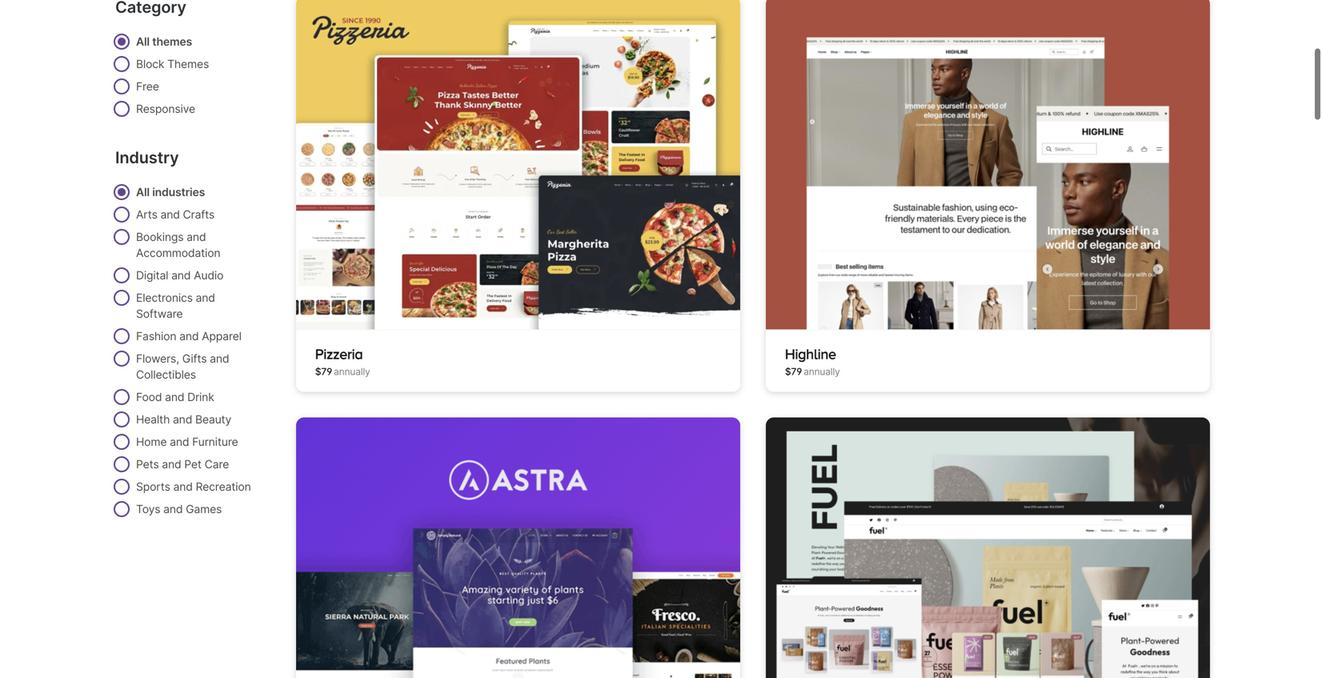 Task type: describe. For each thing, give the bounding box(es) containing it.
block themes
[[136, 57, 209, 71]]

flowers, gifts and collectibles
[[136, 352, 229, 382]]

audio
[[194, 269, 224, 282]]

fashion
[[136, 329, 176, 343]]

electronics
[[136, 291, 193, 305]]

industry
[[115, 148, 179, 167]]

pizzeria
[[315, 346, 363, 362]]

toys
[[136, 502, 160, 516]]

software
[[136, 307, 183, 321]]

arts and crafts
[[136, 208, 215, 221]]

block
[[136, 57, 164, 71]]

health and beauty
[[136, 413, 231, 426]]

and for games
[[163, 502, 183, 516]]

gifts
[[182, 352, 207, 366]]

pizzeria $79 annually
[[315, 346, 370, 377]]

food and drink
[[136, 390, 214, 404]]

pizzeria link
[[315, 346, 363, 362]]

sports
[[136, 480, 170, 494]]

and for audio
[[171, 269, 191, 282]]

drink
[[187, 390, 214, 404]]

and for crafts
[[161, 208, 180, 221]]

pets and pet care
[[136, 458, 229, 471]]

and inside flowers, gifts and collectibles
[[210, 352, 229, 366]]

themes
[[152, 35, 192, 48]]

and for furniture
[[170, 435, 189, 449]]

free
[[136, 80, 159, 93]]

and for recreation
[[173, 480, 193, 494]]

flowers,
[[136, 352, 179, 366]]

digital and audio
[[136, 269, 224, 282]]

highline $79 annually
[[785, 346, 840, 377]]



Task type: locate. For each thing, give the bounding box(es) containing it.
and for accommodation
[[187, 230, 206, 244]]

annually for pizzeria
[[334, 366, 370, 377]]

2 annually from the left
[[804, 366, 840, 377]]

themes
[[167, 57, 209, 71]]

$79 inside the pizzeria $79 annually
[[315, 366, 332, 377]]

recreation
[[196, 480, 251, 494]]

and up 'gifts'
[[179, 329, 199, 343]]

highline link
[[785, 346, 836, 362]]

and down audio
[[196, 291, 215, 305]]

digital
[[136, 269, 168, 282]]

furniture
[[192, 435, 238, 449]]

and for apparel
[[179, 329, 199, 343]]

pets
[[136, 458, 159, 471]]

1 all from the top
[[136, 35, 150, 48]]

all for all themes
[[136, 35, 150, 48]]

annually down pizzeria link at the bottom left
[[334, 366, 370, 377]]

toys and games
[[136, 502, 222, 516]]

bookings
[[136, 230, 184, 244]]

beauty
[[195, 413, 231, 426]]

all up block
[[136, 35, 150, 48]]

health
[[136, 413, 170, 426]]

and for beauty
[[173, 413, 192, 426]]

collectibles
[[136, 368, 196, 382]]

food
[[136, 390, 162, 404]]

0 horizontal spatial $79
[[315, 366, 332, 377]]

bookings and accommodation
[[136, 230, 221, 260]]

and inside electronics and software
[[196, 291, 215, 305]]

and down apparel
[[210, 352, 229, 366]]

and left pet
[[162, 458, 181, 471]]

sports and recreation
[[136, 480, 251, 494]]

1 horizontal spatial $79
[[785, 366, 802, 377]]

$79 down pizzeria link at the bottom left
[[315, 366, 332, 377]]

$79 for pizzeria
[[315, 366, 332, 377]]

home
[[136, 435, 167, 449]]

1 $79 from the left
[[315, 366, 332, 377]]

and down accommodation
[[171, 269, 191, 282]]

annually down highline link
[[804, 366, 840, 377]]

all themes
[[136, 35, 192, 48]]

all for all industries
[[136, 185, 150, 199]]

2 $79 from the left
[[785, 366, 802, 377]]

apparel
[[202, 329, 242, 343]]

and right toys
[[163, 502, 183, 516]]

and down pets and pet care
[[173, 480, 193, 494]]

fashion and apparel
[[136, 329, 242, 343]]

$79
[[315, 366, 332, 377], [785, 366, 802, 377]]

annually for highline
[[804, 366, 840, 377]]

and up pets and pet care
[[170, 435, 189, 449]]

and for pet
[[162, 458, 181, 471]]

care
[[205, 458, 229, 471]]

2 all from the top
[[136, 185, 150, 199]]

1 vertical spatial all
[[136, 185, 150, 199]]

all
[[136, 35, 150, 48], [136, 185, 150, 199]]

0 vertical spatial all
[[136, 35, 150, 48]]

and for drink
[[165, 390, 184, 404]]

$79 inside highline $79 annually
[[785, 366, 802, 377]]

annually
[[334, 366, 370, 377], [804, 366, 840, 377]]

home and furniture
[[136, 435, 238, 449]]

and down all industries
[[161, 208, 180, 221]]

highline
[[785, 346, 836, 362]]

$79 for highline
[[785, 366, 802, 377]]

and
[[161, 208, 180, 221], [187, 230, 206, 244], [171, 269, 191, 282], [196, 291, 215, 305], [179, 329, 199, 343], [210, 352, 229, 366], [165, 390, 184, 404], [173, 413, 192, 426], [170, 435, 189, 449], [162, 458, 181, 471], [173, 480, 193, 494], [163, 502, 183, 516]]

annually inside the pizzeria $79 annually
[[334, 366, 370, 377]]

and up 'home and furniture'
[[173, 413, 192, 426]]

games
[[186, 502, 222, 516]]

$79 down highline link
[[785, 366, 802, 377]]

pet
[[184, 458, 202, 471]]

all up arts
[[136, 185, 150, 199]]

and inside bookings and accommodation
[[187, 230, 206, 244]]

annually inside highline $79 annually
[[804, 366, 840, 377]]

arts
[[136, 208, 158, 221]]

industries
[[152, 185, 205, 199]]

accommodation
[[136, 246, 221, 260]]

1 horizontal spatial annually
[[804, 366, 840, 377]]

and down the collectibles
[[165, 390, 184, 404]]

1 annually from the left
[[334, 366, 370, 377]]

all industries
[[136, 185, 205, 199]]

electronics and software
[[136, 291, 215, 321]]

crafts
[[183, 208, 215, 221]]

responsive
[[136, 102, 195, 116]]

and down "crafts"
[[187, 230, 206, 244]]

and for software
[[196, 291, 215, 305]]

0 horizontal spatial annually
[[334, 366, 370, 377]]



Task type: vqa. For each thing, say whether or not it's contained in the screenshot.
Service navigation menu element
no



